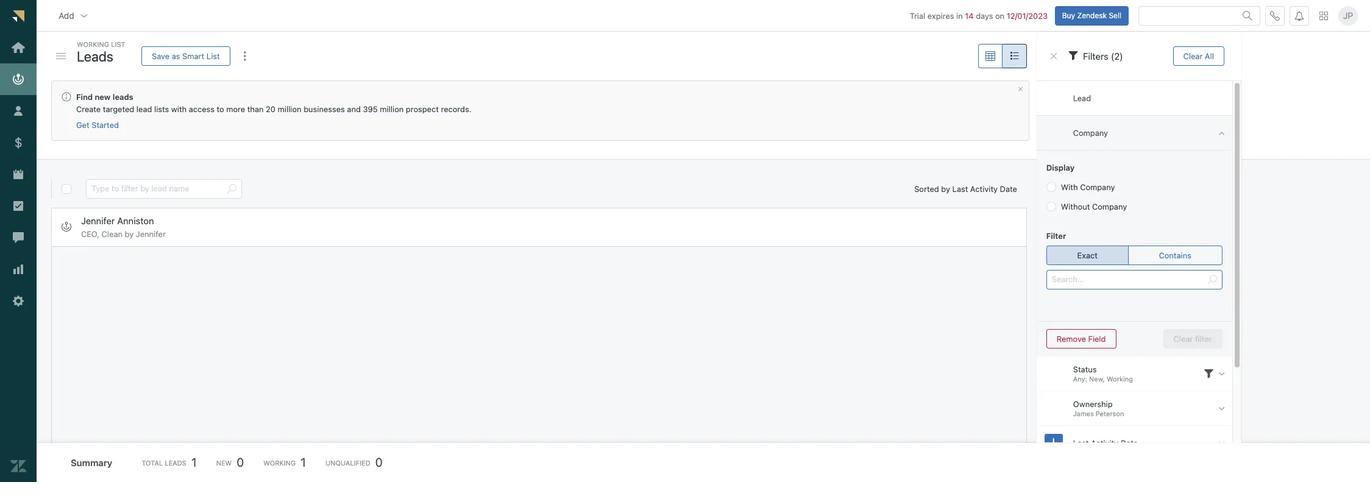 Task type: vqa. For each thing, say whether or not it's contained in the screenshot.


Task type: describe. For each thing, give the bounding box(es) containing it.
create
[[76, 104, 101, 114]]

buy zendesk sell button
[[1055, 6, 1129, 25]]

last activity date
[[1073, 438, 1138, 448]]

working for 1
[[263, 459, 296, 467]]

exact button
[[1046, 246, 1129, 265]]

lists
[[154, 104, 169, 114]]

access
[[189, 104, 214, 114]]

find new leads create targeted lead lists with access to more than 20 million businesses and 395 million prospect records.
[[76, 92, 471, 114]]

new
[[216, 459, 232, 467]]

1 horizontal spatial date
[[1121, 438, 1138, 448]]

sorted
[[914, 184, 939, 194]]

ownership james peterson
[[1073, 399, 1124, 418]]

jennifer anniston link
[[81, 215, 154, 226]]

list inside button
[[207, 51, 220, 61]]

clear all
[[1183, 51, 1214, 61]]

get
[[76, 120, 89, 130]]

0 vertical spatial company
[[1073, 128, 1108, 138]]

with
[[171, 104, 187, 114]]

all
[[1205, 51, 1214, 61]]

filters (2)
[[1083, 50, 1123, 61]]

remove field
[[1057, 334, 1106, 343]]

jp button
[[1338, 6, 1358, 25]]

filter
[[1046, 231, 1066, 241]]

angle up image
[[1219, 128, 1225, 138]]

trial
[[910, 11, 925, 20]]

chevron down image
[[79, 11, 89, 20]]

save as smart list button
[[141, 46, 230, 66]]

leads inside total leads 1
[[165, 459, 186, 467]]

lead
[[136, 104, 152, 114]]

buy zendesk sell
[[1062, 11, 1121, 20]]

(2)
[[1111, 50, 1123, 61]]

get started link
[[76, 120, 119, 131]]

1 horizontal spatial search image
[[1243, 11, 1252, 20]]

395
[[363, 104, 378, 114]]

to
[[217, 104, 224, 114]]

0 horizontal spatial date
[[1000, 184, 1017, 194]]

smart
[[182, 51, 204, 61]]

save
[[152, 51, 170, 61]]

sorted by last activity date
[[914, 184, 1017, 194]]

overflow vertical fill image
[[240, 51, 250, 61]]

add
[[59, 10, 74, 20]]

clear all button
[[1173, 46, 1224, 66]]

in
[[956, 11, 963, 20]]

status
[[1073, 364, 1097, 374]]

targeted
[[103, 104, 134, 114]]

company for without
[[1092, 202, 1127, 211]]

jennifer anniston ceo, clean by jennifer
[[81, 215, 166, 239]]

list inside working list leads
[[111, 40, 125, 48]]

1 million from the left
[[278, 104, 301, 114]]

exact
[[1077, 250, 1098, 260]]

buy
[[1062, 11, 1075, 20]]

status any: new, working
[[1073, 364, 1133, 383]]

1 horizontal spatial activity
[[1091, 438, 1119, 448]]

with
[[1061, 182, 1078, 192]]

contains
[[1159, 250, 1192, 260]]

0 horizontal spatial activity
[[970, 184, 998, 194]]

2 million from the left
[[380, 104, 404, 114]]

total leads 1
[[142, 455, 197, 469]]

zendesk
[[1077, 11, 1107, 20]]

2 1 from the left
[[301, 455, 306, 469]]

summary
[[71, 457, 112, 468]]

info image
[[62, 92, 71, 102]]

jp
[[1343, 10, 1353, 21]]

1 vertical spatial search image
[[1207, 275, 1217, 285]]

leads inside working list leads
[[77, 48, 113, 64]]

with company
[[1061, 182, 1115, 192]]

20
[[266, 104, 275, 114]]

without company
[[1061, 202, 1127, 211]]



Task type: locate. For each thing, give the bounding box(es) containing it.
last right the 'long arrow down' icon
[[1073, 438, 1089, 448]]

james
[[1073, 410, 1094, 418]]

last right sorted
[[952, 184, 968, 194]]

days
[[976, 11, 993, 20]]

0 horizontal spatial million
[[278, 104, 301, 114]]

working for leads
[[77, 40, 109, 48]]

any:
[[1073, 375, 1087, 383]]

0 for unqualified 0
[[375, 455, 383, 469]]

0 horizontal spatial leads
[[77, 48, 113, 64]]

and
[[347, 104, 361, 114]]

last
[[952, 184, 968, 194], [1073, 438, 1089, 448]]

Search... field
[[1052, 271, 1202, 289]]

1 horizontal spatial list
[[207, 51, 220, 61]]

1 vertical spatial activity
[[1091, 438, 1119, 448]]

lead
[[1073, 93, 1091, 103]]

1 0 from the left
[[237, 455, 244, 469]]

search image
[[227, 184, 236, 194]]

bell image
[[1294, 11, 1304, 20]]

company
[[1073, 128, 1108, 138], [1080, 182, 1115, 192], [1092, 202, 1127, 211]]

0
[[237, 455, 244, 469], [375, 455, 383, 469]]

clear
[[1183, 51, 1203, 61]]

working inside status any: new, working
[[1107, 375, 1133, 383]]

working right "new 0"
[[263, 459, 296, 467]]

filter fill image
[[1068, 50, 1078, 60]]

than
[[247, 104, 264, 114]]

by inside jennifer anniston ceo, clean by jennifer
[[125, 229, 134, 239]]

sell
[[1109, 11, 1121, 20]]

0 for new 0
[[237, 455, 244, 469]]

filter fill image
[[1204, 369, 1214, 378]]

expires
[[928, 11, 954, 20]]

0 horizontal spatial list
[[111, 40, 125, 48]]

1 vertical spatial company
[[1080, 182, 1115, 192]]

1 vertical spatial last
[[1073, 438, 1089, 448]]

angle down image
[[1219, 403, 1225, 414]]

0 vertical spatial activity
[[970, 184, 998, 194]]

working
[[77, 40, 109, 48], [1107, 375, 1133, 383], [263, 459, 296, 467]]

working inside working list leads
[[77, 40, 109, 48]]

0 vertical spatial search image
[[1243, 11, 1252, 20]]

leads right handler icon
[[77, 48, 113, 64]]

by right sorted
[[941, 184, 950, 194]]

0 vertical spatial date
[[1000, 184, 1017, 194]]

14
[[965, 11, 974, 20]]

angle down image down angle down icon
[[1219, 438, 1225, 448]]

contains button
[[1128, 246, 1223, 265]]

jennifer up 'ceo,'
[[81, 215, 115, 226]]

list
[[111, 40, 125, 48], [207, 51, 220, 61]]

1 vertical spatial working
[[1107, 375, 1133, 383]]

1 horizontal spatial working
[[263, 459, 296, 467]]

0 right unqualified
[[375, 455, 383, 469]]

jennifer
[[81, 215, 115, 226], [136, 229, 166, 239]]

1 horizontal spatial leads
[[165, 459, 186, 467]]

0 horizontal spatial working
[[77, 40, 109, 48]]

company for with
[[1080, 182, 1115, 192]]

0 right the new
[[237, 455, 244, 469]]

anniston
[[117, 215, 154, 226]]

1 vertical spatial jennifer
[[136, 229, 166, 239]]

company down with company
[[1092, 202, 1127, 211]]

working list leads
[[77, 40, 125, 64]]

0 horizontal spatial last
[[952, 184, 968, 194]]

new
[[95, 92, 111, 102]]

0 horizontal spatial by
[[125, 229, 134, 239]]

filters
[[1083, 50, 1108, 61]]

0 vertical spatial jennifer
[[81, 215, 115, 226]]

by
[[941, 184, 950, 194], [125, 229, 134, 239]]

search image
[[1243, 11, 1252, 20], [1207, 275, 1217, 285]]

2 vertical spatial company
[[1092, 202, 1127, 211]]

Type to filter by lead name field
[[91, 180, 222, 198]]

1 vertical spatial by
[[125, 229, 134, 239]]

leads
[[77, 48, 113, 64], [165, 459, 186, 467]]

1 angle down image from the top
[[1219, 368, 1225, 379]]

2 vertical spatial working
[[263, 459, 296, 467]]

long arrow down image
[[1052, 438, 1056, 448]]

1 horizontal spatial by
[[941, 184, 950, 194]]

date
[[1000, 184, 1017, 194], [1121, 438, 1138, 448]]

1 left the new
[[191, 455, 197, 469]]

1 vertical spatial leads
[[165, 459, 186, 467]]

1 horizontal spatial 1
[[301, 455, 306, 469]]

remove
[[1057, 334, 1086, 343]]

new,
[[1089, 375, 1105, 383]]

field
[[1088, 334, 1106, 343]]

0 vertical spatial leads
[[77, 48, 113, 64]]

activity right sorted
[[970, 184, 998, 194]]

activity
[[970, 184, 998, 194], [1091, 438, 1119, 448]]

0 vertical spatial angle down image
[[1219, 368, 1225, 379]]

more
[[226, 104, 245, 114]]

records.
[[441, 104, 471, 114]]

1
[[191, 455, 197, 469], [301, 455, 306, 469]]

0 horizontal spatial 0
[[237, 455, 244, 469]]

add button
[[49, 3, 99, 28]]

company down lead
[[1073, 128, 1108, 138]]

as
[[172, 51, 180, 61]]

list right smart
[[207, 51, 220, 61]]

list up leads
[[111, 40, 125, 48]]

search image left calls image
[[1243, 11, 1252, 20]]

1 horizontal spatial last
[[1073, 438, 1089, 448]]

2 horizontal spatial working
[[1107, 375, 1133, 383]]

1 left unqualified
[[301, 455, 306, 469]]

1 vertical spatial angle down image
[[1219, 438, 1225, 448]]

handler image
[[56, 53, 66, 59]]

1 horizontal spatial jennifer
[[136, 229, 166, 239]]

get started
[[76, 120, 119, 130]]

save as smart list
[[152, 51, 220, 61]]

0 vertical spatial list
[[111, 40, 125, 48]]

leads right total
[[165, 459, 186, 467]]

started
[[92, 120, 119, 130]]

unqualified
[[325, 459, 370, 467]]

0 vertical spatial by
[[941, 184, 950, 194]]

clean
[[102, 229, 123, 239]]

unqualified 0
[[325, 455, 383, 469]]

1 1 from the left
[[191, 455, 197, 469]]

0 horizontal spatial search image
[[1207, 275, 1217, 285]]

2 angle down image from the top
[[1219, 438, 1225, 448]]

angle down image right filter fill image
[[1219, 368, 1225, 379]]

angle down image
[[1219, 368, 1225, 379], [1219, 438, 1225, 448]]

on
[[995, 11, 1004, 20]]

businesses
[[304, 104, 345, 114]]

prospect
[[406, 104, 439, 114]]

cancel image
[[1049, 51, 1059, 61]]

0 horizontal spatial jennifer
[[81, 215, 115, 226]]

search image down contains "button" at the bottom right of the page
[[1207, 275, 1217, 285]]

2 0 from the left
[[375, 455, 383, 469]]

leads image
[[62, 222, 71, 232]]

1 vertical spatial list
[[207, 51, 220, 61]]

12/01/2023
[[1007, 11, 1048, 20]]

jennifer down anniston in the left top of the page
[[136, 229, 166, 239]]

cancel image
[[1017, 86, 1024, 93]]

ownership
[[1073, 399, 1113, 409]]

find
[[76, 92, 93, 102]]

working 1
[[263, 455, 306, 469]]

million
[[278, 104, 301, 114], [380, 104, 404, 114]]

1 horizontal spatial million
[[380, 104, 404, 114]]

activity down "peterson" at the right of page
[[1091, 438, 1119, 448]]

1 vertical spatial date
[[1121, 438, 1138, 448]]

display
[[1046, 163, 1075, 172]]

calls image
[[1270, 11, 1280, 20]]

0 vertical spatial last
[[952, 184, 968, 194]]

zendesk products image
[[1319, 11, 1328, 20]]

0 vertical spatial working
[[77, 40, 109, 48]]

company up without company
[[1080, 182, 1115, 192]]

million right the 20 in the top left of the page
[[278, 104, 301, 114]]

working down chevron down icon
[[77, 40, 109, 48]]

new 0
[[216, 455, 244, 469]]

trial expires in 14 days on 12/01/2023
[[910, 11, 1048, 20]]

peterson
[[1096, 410, 1124, 418]]

by down anniston in the left top of the page
[[125, 229, 134, 239]]

million right 395
[[380, 104, 404, 114]]

1 horizontal spatial 0
[[375, 455, 383, 469]]

working inside working 1
[[263, 459, 296, 467]]

ceo,
[[81, 229, 99, 239]]

zendesk image
[[10, 458, 26, 474]]

leads
[[113, 92, 133, 102]]

without
[[1061, 202, 1090, 211]]

total
[[142, 459, 163, 467]]

0 horizontal spatial 1
[[191, 455, 197, 469]]

working right new,
[[1107, 375, 1133, 383]]

remove field button
[[1046, 329, 1116, 349]]



